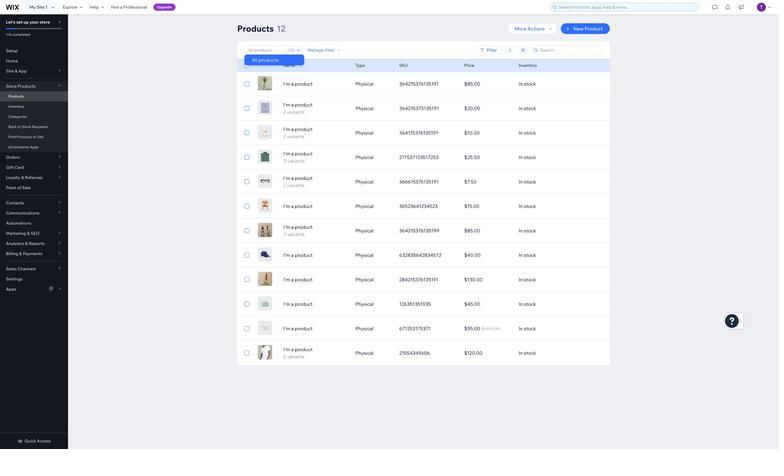 Task type: vqa. For each thing, say whether or not it's contained in the screenshot.


Task type: locate. For each thing, give the bounding box(es) containing it.
1 horizontal spatial site
[[37, 4, 44, 10]]

9 physical from the top
[[356, 277, 374, 283]]

3 in from the top
[[519, 130, 523, 136]]

1 i'm a product from the top
[[283, 81, 313, 87]]

2 in stock from the top
[[519, 105, 536, 111]]

more actions
[[515, 26, 545, 32]]

site & app button
[[0, 66, 68, 76]]

1 2 from the top
[[283, 109, 286, 115]]

12 in from the top
[[519, 350, 523, 356]]

2 3 from the top
[[283, 231, 286, 237]]

site inside dropdown button
[[6, 68, 14, 74]]

6 in stock link from the top
[[515, 199, 580, 214]]

in stock link for 364215375135191
[[515, 101, 580, 116]]

sales channels
[[6, 266, 36, 272]]

in stock link for 36523641234523
[[515, 199, 580, 214]]

physical for 126351351935
[[356, 301, 374, 307]]

284215376135191
[[399, 277, 439, 283]]

12 stock from the top
[[524, 350, 536, 356]]

217537123517253
[[399, 154, 439, 160]]

2 $85.00 from the top
[[465, 228, 480, 234]]

& inside billing & payments popup button
[[19, 251, 22, 257]]

stock for 671253175371
[[524, 326, 536, 332]]

manage view
[[308, 47, 334, 53]]

2
[[283, 109, 286, 115], [283, 134, 286, 139], [283, 182, 286, 188], [283, 354, 286, 360]]

site down the home
[[6, 68, 14, 74]]

1 i'm a product link from the top
[[280, 80, 352, 88]]

in stock link for 284215376135191
[[515, 273, 580, 287]]

1 physical from the top
[[356, 81, 374, 87]]

i'm a product link for 284215376135191
[[280, 276, 352, 283]]

physical link for 364115376135191
[[352, 126, 396, 140]]

$20.00
[[465, 105, 480, 111]]

products up "ecommerce apps"
[[17, 135, 32, 139]]

( 12 )
[[288, 47, 295, 53]]

671253175371 link
[[396, 322, 461, 336]]

physical
[[356, 81, 374, 87], [356, 105, 374, 111], [356, 130, 374, 136], [356, 154, 374, 160], [356, 179, 374, 185], [356, 203, 374, 209], [356, 228, 374, 234], [356, 252, 374, 258], [356, 277, 374, 283], [356, 301, 374, 307], [356, 326, 374, 332], [356, 350, 374, 356]]

apps
[[30, 145, 39, 149], [6, 287, 16, 292]]

6 in stock from the top
[[519, 203, 536, 209]]

1 physical link from the top
[[352, 77, 396, 91]]

help button
[[86, 0, 107, 14]]

2 variants from the top
[[287, 134, 305, 139]]

in
[[519, 81, 523, 87], [519, 105, 523, 111], [519, 130, 523, 136], [519, 154, 523, 160], [519, 179, 523, 185], [519, 203, 523, 209], [519, 228, 523, 234], [519, 252, 523, 258], [519, 277, 523, 283], [519, 301, 523, 307], [519, 326, 523, 332], [519, 350, 523, 356]]

physical for 364215375135191
[[356, 105, 374, 111]]

7 in stock from the top
[[519, 228, 536, 234]]

& inside the 'loyalty & referrals' dropdown button
[[21, 175, 24, 180]]

11 in stock link from the top
[[515, 322, 580, 336]]

sell
[[37, 135, 43, 139]]

0 horizontal spatial 1
[[45, 4, 47, 10]]

4 in from the top
[[519, 154, 523, 160]]

1 $85.00 from the top
[[465, 81, 480, 87]]

$85.00 down price on the top right
[[465, 81, 480, 87]]

setup
[[6, 48, 18, 53]]

i'm a product 3 variants for 217537123517253
[[283, 151, 313, 164]]

6 variants from the top
[[287, 354, 305, 360]]

variants
[[287, 109, 305, 115], [287, 134, 305, 139], [287, 158, 305, 164], [287, 182, 305, 188], [287, 231, 305, 237], [287, 354, 305, 360]]

2 i'm a product 2 variants from the top
[[283, 126, 313, 139]]

1 i'm a product 3 variants from the top
[[283, 151, 313, 164]]

physical link for 126351351935
[[352, 297, 396, 312]]

0 vertical spatial i'm a product 3 variants
[[283, 151, 313, 164]]

3 2 from the top
[[283, 182, 286, 188]]

2 product from the top
[[295, 102, 313, 108]]

$95.00
[[465, 326, 480, 332]]

2 physical from the top
[[356, 105, 374, 111]]

& inside analytics & reports dropdown button
[[25, 241, 28, 246]]

i'm a product for 284215376135191
[[283, 277, 313, 283]]

3 stock from the top
[[524, 130, 536, 136]]

1 in from the top
[[519, 81, 523, 87]]

9 product from the top
[[295, 277, 313, 283]]

physical for 364115376135191
[[356, 130, 374, 136]]

1 vertical spatial $85.00 link
[[461, 224, 515, 238]]

1 product from the top
[[295, 81, 313, 87]]

6 product from the top
[[295, 203, 313, 209]]

8 stock from the top
[[524, 252, 536, 258]]

stock for 366615376135191
[[524, 179, 536, 185]]

126351351935 link
[[396, 297, 461, 312]]

3 i'm a product 2 variants from the top
[[283, 175, 313, 188]]

in stock link for 671253175371
[[515, 322, 580, 336]]

4 i'm from the top
[[283, 151, 290, 157]]

i'm a product 3 variants for 364215376135199
[[283, 224, 313, 237]]

i'm a product 2 variants
[[283, 102, 313, 115], [283, 126, 313, 139], [283, 175, 313, 188], [283, 347, 313, 360]]

4 i'm a product from the top
[[283, 277, 313, 283]]

$120.00
[[465, 350, 483, 356]]

in stock for 632835642834572
[[519, 252, 536, 258]]

$85.00 link up $20.00 link
[[461, 77, 515, 91]]

& for site
[[15, 68, 18, 74]]

12 in stock link from the top
[[515, 346, 580, 360]]

10 in stock link from the top
[[515, 297, 580, 312]]

in stock for 364115376135191
[[519, 130, 536, 136]]

in stock for 126351351935
[[519, 301, 536, 307]]

$85.00
[[465, 81, 480, 87], [465, 228, 480, 234]]

requests
[[32, 125, 48, 129]]

11 physical link from the top
[[352, 322, 396, 336]]

type
[[356, 63, 365, 68]]

5 i'm a product from the top
[[283, 301, 313, 307]]

11 physical from the top
[[356, 326, 374, 332]]

reports
[[29, 241, 45, 246]]

sales
[[6, 266, 17, 272]]

1 vertical spatial apps
[[6, 287, 16, 292]]

8 i'm from the top
[[283, 252, 290, 258]]

7 in stock link from the top
[[515, 224, 580, 238]]

All products field
[[247, 46, 286, 54]]

$85.00 link
[[461, 77, 515, 91], [461, 224, 515, 238]]

$85.00 up $40.00 at the right bottom of the page
[[465, 228, 480, 234]]

your
[[30, 19, 39, 25]]

in stock link for 126351351935
[[515, 297, 580, 312]]

2 i'm from the top
[[283, 102, 290, 108]]

11 in from the top
[[519, 326, 523, 332]]

physical for 671253175371
[[356, 326, 374, 332]]

10 physical from the top
[[356, 301, 374, 307]]

& inside 'marketing & seo' popup button
[[27, 231, 30, 236]]

4 2 from the top
[[283, 354, 286, 360]]

671253175371
[[399, 326, 431, 332]]

physical for 366615376135191
[[356, 179, 374, 185]]

1 down the settings link
[[50, 287, 52, 291]]

$15.00 link
[[461, 199, 515, 214]]

$45.00
[[465, 301, 481, 307]]

1 in stock from the top
[[519, 81, 536, 87]]

0 vertical spatial 3
[[283, 158, 286, 164]]

0 vertical spatial $85.00
[[465, 81, 480, 87]]

in stock link for 364115376135191
[[515, 126, 580, 140]]

& left seo
[[27, 231, 30, 236]]

10 i'm from the top
[[283, 301, 290, 307]]

card
[[14, 165, 24, 170]]

i'm a product link for 364215376135191
[[280, 80, 352, 88]]

1 horizontal spatial 1
[[50, 287, 52, 291]]

Search for tools, apps, help & more... field
[[558, 3, 697, 11]]

new
[[574, 26, 584, 32]]

1 in stock link from the top
[[515, 77, 580, 91]]

2 2 from the top
[[283, 134, 286, 139]]

analytics
[[6, 241, 24, 246]]

1 vertical spatial inventory
[[8, 104, 24, 109]]

& left app
[[15, 68, 18, 74]]

in for 671253175371
[[519, 326, 523, 332]]

6 physical from the top
[[356, 203, 374, 209]]

in for 364215376135199
[[519, 228, 523, 234]]

12 up name
[[289, 47, 293, 53]]

364115376135191
[[399, 130, 439, 136]]

$7.50 link
[[461, 175, 515, 189]]

in stock for 364215376135191
[[519, 81, 536, 87]]

i'm
[[283, 81, 290, 87], [283, 102, 290, 108], [283, 126, 290, 132], [283, 151, 290, 157], [283, 175, 290, 181], [283, 203, 290, 209], [283, 224, 290, 230], [283, 252, 290, 258], [283, 277, 290, 283], [283, 301, 290, 307], [283, 326, 290, 332], [283, 347, 290, 353]]

$85.00 link down $15.00 link
[[461, 224, 515, 238]]

0 horizontal spatial site
[[6, 68, 14, 74]]

2 in stock link from the top
[[515, 101, 580, 116]]

5 in stock from the top
[[519, 179, 536, 185]]

& right billing
[[19, 251, 22, 257]]

price
[[465, 63, 474, 68]]

& for loyalty
[[21, 175, 24, 180]]

apps down "settings"
[[6, 287, 16, 292]]

in stock link for 632835642834572
[[515, 248, 580, 263]]

8 physical link from the top
[[352, 248, 396, 263]]

2 i'm a product from the top
[[283, 203, 313, 209]]

0 vertical spatial 1
[[45, 4, 47, 10]]

all products option
[[245, 55, 304, 65]]

12 up all products field
[[277, 23, 286, 34]]

None checkbox
[[245, 62, 249, 69], [245, 154, 249, 161], [245, 276, 249, 283], [245, 350, 249, 357], [245, 62, 249, 69], [245, 154, 249, 161], [245, 276, 249, 283], [245, 350, 249, 357]]

stock for 364215376135191
[[524, 81, 536, 87]]

marketing
[[6, 231, 26, 236]]

products down store
[[8, 94, 24, 99]]

store products
[[6, 84, 36, 89]]

11 in stock from the top
[[519, 326, 536, 332]]

2 stock from the top
[[524, 105, 536, 111]]

21554345656
[[399, 350, 430, 356]]

orders
[[6, 155, 20, 160]]

0 horizontal spatial apps
[[6, 287, 16, 292]]

products up products link
[[18, 84, 36, 89]]

12 physical link from the top
[[352, 346, 396, 360]]

marketing & seo
[[6, 231, 39, 236]]

1 stock from the top
[[524, 81, 536, 87]]

& right loyalty
[[21, 175, 24, 180]]

back
[[8, 125, 17, 129]]

6 i'm from the top
[[283, 203, 290, 209]]

11 stock from the top
[[524, 326, 536, 332]]

4 physical from the top
[[356, 154, 374, 160]]

3 in stock from the top
[[519, 130, 536, 136]]

& inside site & app dropdown button
[[15, 68, 18, 74]]

5 in from the top
[[519, 179, 523, 185]]

2 $85.00 link from the top
[[461, 224, 515, 238]]

i'm a product 3 variants
[[283, 151, 313, 164], [283, 224, 313, 237]]

4 stock from the top
[[524, 154, 536, 160]]

1 vertical spatial 3
[[283, 231, 286, 237]]

12 in stock from the top
[[519, 350, 536, 356]]

variants for 217537123517253
[[287, 158, 305, 164]]

channels
[[18, 266, 36, 272]]

store
[[6, 84, 17, 89]]

in for 126351351935
[[519, 301, 523, 307]]

$85.00 for 364215376135191
[[465, 81, 480, 87]]

1 variants from the top
[[287, 109, 305, 115]]

in for 21554345656
[[519, 350, 523, 356]]

3 in stock link from the top
[[515, 126, 580, 140]]

1 vertical spatial $85.00
[[465, 228, 480, 234]]

10 physical link from the top
[[352, 297, 396, 312]]

in for 284215376135191
[[519, 277, 523, 283]]

2 i'm a product 3 variants from the top
[[283, 224, 313, 237]]

stock for 36523641234523
[[524, 203, 536, 209]]

7 product from the top
[[295, 224, 313, 230]]

7 stock from the top
[[524, 228, 536, 234]]

physical for 632835642834572
[[356, 252, 374, 258]]

set
[[16, 19, 23, 25]]

1 vertical spatial site
[[6, 68, 14, 74]]

1 vertical spatial 1
[[50, 287, 52, 291]]

3 variants from the top
[[287, 158, 305, 164]]

upgrade
[[157, 5, 172, 9]]

5 stock from the top
[[524, 179, 536, 185]]

9 in stock link from the top
[[515, 273, 580, 287]]

physical link for 364215376135199
[[352, 224, 396, 238]]

analytics & reports button
[[0, 239, 68, 249]]

physical for 364215376135191
[[356, 81, 374, 87]]

2 for 21554345656
[[283, 354, 286, 360]]

a
[[120, 4, 122, 10], [291, 81, 294, 87], [291, 102, 294, 108], [291, 126, 294, 132], [291, 151, 294, 157], [291, 175, 294, 181], [291, 203, 294, 209], [291, 224, 294, 230], [291, 252, 294, 258], [291, 277, 294, 283], [291, 301, 294, 307], [291, 326, 294, 332], [291, 347, 294, 353]]

stock
[[524, 81, 536, 87], [524, 105, 536, 111], [524, 130, 536, 136], [524, 154, 536, 160], [524, 179, 536, 185], [524, 203, 536, 209], [524, 228, 536, 234], [524, 252, 536, 258], [524, 277, 536, 283], [524, 301, 536, 307], [524, 326, 536, 332], [524, 350, 536, 356]]

0 horizontal spatial 12
[[277, 23, 286, 34]]

stock for 364215375135191
[[524, 105, 536, 111]]

professional
[[123, 4, 147, 10]]

5 physical from the top
[[356, 179, 374, 185]]

1 3 from the top
[[283, 158, 286, 164]]

products
[[259, 57, 279, 63]]

1 right my
[[45, 4, 47, 10]]

5 in stock link from the top
[[515, 175, 580, 189]]

stock for 217537123517253
[[524, 154, 536, 160]]

settings link
[[0, 274, 68, 284]]

physical for 364215376135199
[[356, 228, 374, 234]]

my site 1
[[30, 4, 47, 10]]

categories link
[[0, 112, 68, 122]]

completed
[[12, 32, 30, 37]]

0 vertical spatial inventory
[[519, 63, 537, 68]]

& for analytics
[[25, 241, 28, 246]]

2 for 364215375135191
[[283, 109, 286, 115]]

0 vertical spatial site
[[37, 4, 44, 10]]

gift card button
[[0, 162, 68, 173]]

$45.00 link
[[461, 297, 515, 312]]

5 variants from the top
[[287, 231, 305, 237]]

5 physical link from the top
[[352, 175, 396, 189]]

more
[[515, 26, 527, 32]]

1 i'm from the top
[[283, 81, 290, 87]]

217537123517253 link
[[396, 150, 461, 165]]

3 for 364215376135199
[[283, 231, 286, 237]]

physical for 21554345656
[[356, 350, 374, 356]]

7 in from the top
[[519, 228, 523, 234]]

in stock for 217537123517253
[[519, 154, 536, 160]]

3 physical from the top
[[356, 130, 374, 136]]

5 i'm a product link from the top
[[280, 301, 352, 308]]

products up all products field
[[237, 23, 274, 34]]

1 vertical spatial i'm a product 3 variants
[[283, 224, 313, 237]]

6 in from the top
[[519, 203, 523, 209]]

i'm a product link for 632835642834572
[[280, 252, 352, 259]]

4 physical link from the top
[[352, 150, 396, 165]]

1 vertical spatial 12
[[289, 47, 293, 53]]

1 $85.00 link from the top
[[461, 77, 515, 91]]

i'm a product for 671253175371
[[283, 326, 313, 332]]

0 horizontal spatial inventory
[[8, 104, 24, 109]]

point of sale
[[6, 185, 31, 191]]

0 vertical spatial 12
[[277, 23, 286, 34]]

1 horizontal spatial 12
[[289, 47, 293, 53]]

in stock for 364215376135199
[[519, 228, 536, 234]]

None checkbox
[[245, 80, 249, 88], [245, 105, 249, 112], [245, 129, 249, 136], [245, 178, 249, 185], [245, 203, 249, 210], [245, 227, 249, 234], [245, 252, 249, 259], [245, 301, 249, 308], [245, 325, 249, 332], [245, 80, 249, 88], [245, 105, 249, 112], [245, 129, 249, 136], [245, 178, 249, 185], [245, 203, 249, 210], [245, 227, 249, 234], [245, 252, 249, 259], [245, 301, 249, 308], [245, 325, 249, 332]]

10 in stock from the top
[[519, 301, 536, 307]]

9 in from the top
[[519, 277, 523, 283]]

billing
[[6, 251, 18, 257]]

seo
[[31, 231, 39, 236]]

0 vertical spatial $85.00 link
[[461, 77, 515, 91]]

manage
[[308, 47, 324, 53]]

site right my
[[37, 4, 44, 10]]

1 i'm a product 2 variants from the top
[[283, 102, 313, 115]]

$85.00 for 364215376135199
[[465, 228, 480, 234]]

home link
[[0, 56, 68, 66]]

7 physical link from the top
[[352, 224, 396, 238]]

apps down find products to sell link
[[30, 145, 39, 149]]

billing & payments button
[[0, 249, 68, 259]]

& left reports
[[25, 241, 28, 246]]

1 horizontal spatial apps
[[30, 145, 39, 149]]

app
[[18, 68, 27, 74]]



Task type: describe. For each thing, give the bounding box(es) containing it.
$15.00
[[465, 203, 480, 209]]

$10.00 link
[[461, 126, 515, 140]]

i'm a product 2 variants for 364115376135191
[[283, 126, 313, 139]]

in stock for 36523641234523
[[519, 203, 536, 209]]

stock for 126351351935
[[524, 301, 536, 307]]

i'm a product for 36523641234523
[[283, 203, 313, 209]]

physical link for 364215376135191
[[352, 77, 396, 91]]

of
[[17, 185, 21, 191]]

more actions button
[[508, 23, 558, 34]]

i'm a product link for 36523641234523
[[280, 203, 352, 210]]

$40.00
[[465, 252, 481, 258]]

physical link for 36523641234523
[[352, 199, 396, 214]]

$100.00
[[482, 326, 500, 332]]

stock for 284215376135191
[[524, 277, 536, 283]]

analytics & reports
[[6, 241, 45, 246]]

stock for 21554345656
[[524, 350, 536, 356]]

hire
[[111, 4, 119, 10]]

upgrade button
[[153, 4, 176, 11]]

help
[[90, 4, 99, 10]]

home
[[6, 58, 18, 64]]

physical link for 364215375135191
[[352, 101, 396, 116]]

$20.00 link
[[461, 101, 515, 116]]

find products to sell link
[[0, 132, 68, 142]]

& for marketing
[[27, 231, 30, 236]]

all products
[[252, 57, 279, 63]]

point
[[6, 185, 16, 191]]

ecommerce apps link
[[0, 142, 68, 152]]

i'm a product for 364215376135191
[[283, 81, 313, 87]]

loyalty & referrals button
[[0, 173, 68, 183]]

quick
[[25, 439, 36, 444]]

physical link for 284215376135191
[[352, 273, 396, 287]]

stock
[[21, 125, 31, 129]]

explore
[[63, 4, 77, 10]]

i'm a product 2 variants for 21554345656
[[283, 347, 313, 360]]

7 i'm from the top
[[283, 224, 290, 230]]

settings
[[6, 277, 23, 282]]

$40.00 link
[[461, 248, 515, 263]]

(
[[288, 47, 289, 53]]

communications
[[6, 211, 39, 216]]

physical link for 21554345656
[[352, 346, 396, 360]]

let's
[[6, 19, 15, 25]]

in stock link for 217537123517253
[[515, 150, 580, 165]]

i'm a product link for 671253175371
[[280, 325, 352, 332]]

back in stock requests link
[[0, 122, 68, 132]]

0 vertical spatial apps
[[30, 145, 39, 149]]

3 product from the top
[[295, 126, 313, 132]]

5 i'm from the top
[[283, 175, 290, 181]]

inventory link
[[0, 102, 68, 112]]

physical link for 217537123517253
[[352, 150, 396, 165]]

364215375135191
[[399, 105, 439, 111]]

in for 364215375135191
[[519, 105, 523, 111]]

$85.00 link for 364215376135191
[[461, 77, 515, 91]]

in for 364115376135191
[[519, 130, 523, 136]]

366615376135191
[[399, 179, 439, 185]]

5 product from the top
[[295, 175, 313, 181]]

physical for 36523641234523
[[356, 203, 374, 209]]

i'm a product 2 variants for 364215375135191
[[283, 102, 313, 115]]

i'm a product link for 126351351935
[[280, 301, 352, 308]]

variants for 364215376135199
[[287, 231, 305, 237]]

physical for 284215376135191
[[356, 277, 374, 283]]

physical link for 366615376135191
[[352, 175, 396, 189]]

contacts
[[6, 200, 24, 206]]

$120.00 link
[[461, 346, 515, 360]]

physical link for 632835642834572
[[352, 248, 396, 263]]

variants for 364215375135191
[[287, 109, 305, 115]]

12 product from the top
[[295, 347, 313, 353]]

site & app
[[6, 68, 27, 74]]

point of sale link
[[0, 183, 68, 193]]

)
[[293, 47, 295, 53]]

$85.00 link for 364215376135199
[[461, 224, 515, 238]]

let's set up your store
[[6, 19, 50, 25]]

$7.50
[[465, 179, 477, 185]]

4 product from the top
[[295, 151, 313, 157]]

1 inside sidebar element
[[50, 287, 52, 291]]

1 horizontal spatial inventory
[[519, 63, 537, 68]]

284215376135191 link
[[396, 273, 461, 287]]

11 i'm from the top
[[283, 326, 290, 332]]

9 i'm from the top
[[283, 277, 290, 283]]

in stock link for 21554345656
[[515, 346, 580, 360]]

in for 217537123517253
[[519, 154, 523, 160]]

$25.00 link
[[461, 150, 515, 165]]

& for billing
[[19, 251, 22, 257]]

3 for 217537123517253
[[283, 158, 286, 164]]

inventory inside sidebar element
[[8, 104, 24, 109]]

find products to sell
[[8, 135, 43, 139]]

variants for 364115376135191
[[287, 134, 305, 139]]

stock for 632835642834572
[[524, 252, 536, 258]]

in for 364215376135191
[[519, 81, 523, 87]]

communications button
[[0, 208, 68, 218]]

364115376135191 link
[[396, 126, 461, 140]]

store
[[40, 19, 50, 25]]

in stock for 366615376135191
[[519, 179, 536, 185]]

364215376135199 link
[[396, 224, 461, 238]]

in stock for 671253175371
[[519, 326, 536, 332]]

Search... field
[[539, 46, 601, 54]]

8 product from the top
[[295, 252, 313, 258]]

36523641234523 link
[[396, 199, 461, 214]]

billing & payments
[[6, 251, 42, 257]]

sku
[[399, 63, 408, 68]]

contacts button
[[0, 198, 68, 208]]

automations link
[[0, 218, 68, 228]]

in
[[18, 125, 21, 129]]

products inside dropdown button
[[18, 84, 36, 89]]

physical link for 671253175371
[[352, 322, 396, 336]]

in stock for 364215375135191
[[519, 105, 536, 111]]

stock for 364115376135191
[[524, 130, 536, 136]]

12 for ( 12 )
[[289, 47, 293, 53]]

in stock link for 366615376135191
[[515, 175, 580, 189]]

in stock link for 364215376135199
[[515, 224, 580, 238]]

12 i'm from the top
[[283, 347, 290, 353]]

find
[[8, 135, 16, 139]]

3 i'm from the top
[[283, 126, 290, 132]]

36523641234523
[[399, 203, 438, 209]]

referrals
[[25, 175, 43, 180]]

up
[[23, 19, 29, 25]]

my
[[30, 4, 36, 10]]

in stock for 284215376135191
[[519, 277, 536, 283]]

sidebar element
[[0, 14, 68, 449]]

physical for 217537123517253
[[356, 154, 374, 160]]

gift card
[[6, 165, 24, 170]]

marketing & seo button
[[0, 228, 68, 239]]

364215375135191 link
[[396, 101, 461, 116]]

variants for 21554345656
[[287, 354, 305, 360]]

store products button
[[0, 81, 68, 91]]

1/6 completed
[[6, 32, 30, 37]]

stock for 364215376135199
[[524, 228, 536, 234]]

new product button
[[561, 23, 610, 34]]

sale
[[22, 185, 31, 191]]

in stock for 21554345656
[[519, 350, 536, 356]]

loyalty
[[6, 175, 20, 180]]

gift
[[6, 165, 13, 170]]

i'm a product 2 variants for 366615376135191
[[283, 175, 313, 188]]

12 for products 12
[[277, 23, 286, 34]]

in for 366615376135191
[[519, 179, 523, 185]]

loyalty & referrals
[[6, 175, 43, 180]]

11 product from the top
[[295, 326, 313, 332]]

366615376135191 link
[[396, 175, 461, 189]]

to
[[33, 135, 36, 139]]

manage view button
[[308, 47, 341, 53]]

i'm a product for 126351351935
[[283, 301, 313, 307]]

variants for 366615376135191
[[287, 182, 305, 188]]

in for 36523641234523
[[519, 203, 523, 209]]

2 for 366615376135191
[[283, 182, 286, 188]]

quick access
[[25, 439, 51, 444]]

i'm a product for 632835642834572
[[283, 252, 313, 258]]

2 for 364115376135191
[[283, 134, 286, 139]]

10 product from the top
[[295, 301, 313, 307]]

sales channels button
[[0, 264, 68, 274]]

21554345656 link
[[396, 346, 461, 360]]

filter button
[[476, 46, 503, 55]]

in for 632835642834572
[[519, 252, 523, 258]]

categories
[[8, 114, 27, 119]]

new product
[[574, 26, 603, 32]]

back in stock requests
[[8, 125, 48, 129]]

1/6
[[6, 32, 11, 37]]

in stock link for 364215376135191
[[515, 77, 580, 91]]

view
[[325, 47, 334, 53]]



